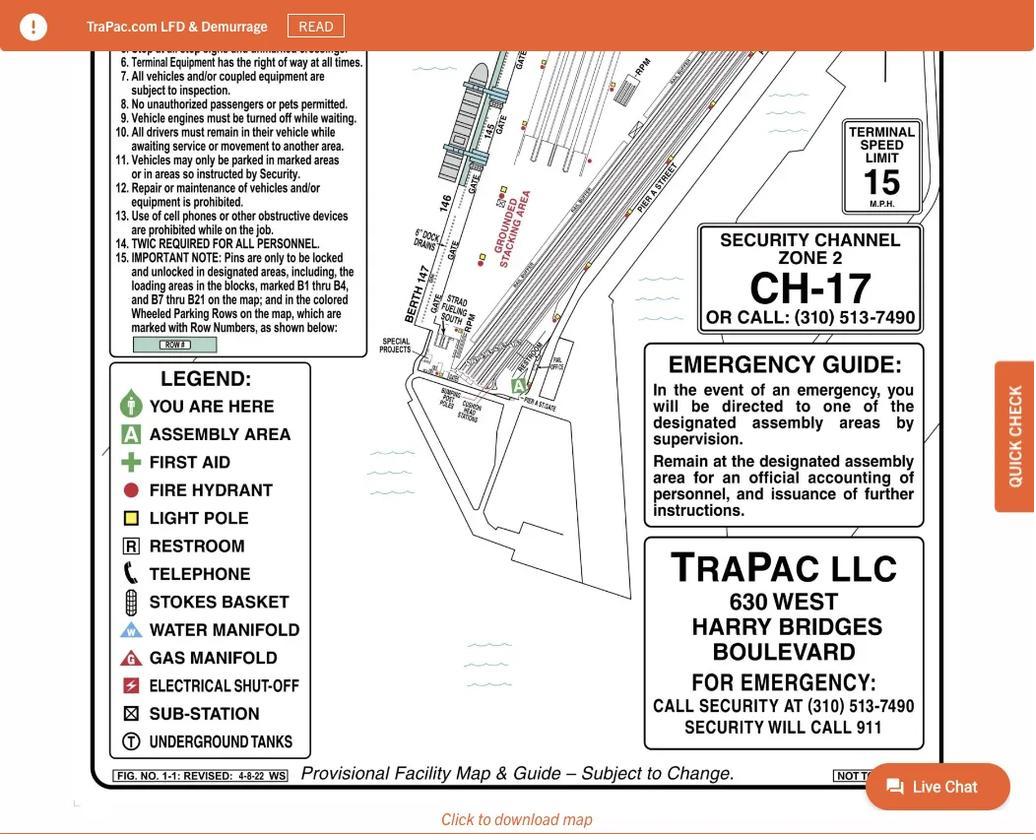 Task type: locate. For each thing, give the bounding box(es) containing it.
under
[[666, 8, 701, 26]]

1 horizontal spatial chassis
[[414, 8, 458, 26]]

/ left the pop45 on the top of the page
[[133, 25, 137, 42]]

0 horizontal spatial /
[[133, 25, 137, 42]]

quick
[[1005, 441, 1025, 488]]

read
[[299, 17, 334, 34]]

number
[[798, 8, 844, 26]]

2 with from the left
[[538, 8, 563, 26]]

1 chassis from the left
[[116, 8, 160, 26]]

pool
[[87, 8, 113, 26], [589, 8, 615, 26]]

pop40
[[87, 25, 130, 42]]

0 horizontal spatial with
[[163, 8, 189, 26]]

- left the exit
[[505, 8, 509, 26]]

0 horizontal spatial chassis
[[116, 8, 160, 26]]

check
[[1005, 386, 1025, 437]]

0 horizontal spatial -
[[505, 8, 509, 26]]

quick check link
[[995, 361, 1035, 513]]

with
[[163, 8, 189, 26], [538, 8, 563, 26]]

2 horizontal spatial chassis
[[618, 8, 662, 26]]

- right number
[[848, 8, 852, 26]]

a
[[192, 8, 199, 26]]

-
[[505, 8, 509, 26], [848, 8, 852, 26]]

chassis left under
[[618, 8, 662, 26]]

1 pool from the left
[[87, 8, 113, 26]]

with left the
[[538, 8, 563, 26]]

exit
[[513, 8, 535, 26]]

lfd
[[161, 16, 185, 34]]

pool left the pop45 on the top of the page
[[87, 8, 113, 26]]

pop45
[[140, 25, 183, 42]]

2 chassis from the left
[[414, 8, 458, 26]]

2 pool from the left
[[589, 8, 615, 26]]

1 horizontal spatial pool
[[589, 8, 615, 26]]

release
[[752, 8, 795, 26]]

chassis
[[116, 8, 160, 26], [414, 8, 458, 26], [618, 8, 662, 26]]

pool right the
[[589, 8, 615, 26]]

pool chassis with a single transaction  do not drop pool chassis in yard -  exit with the pool chassis under relative release number -  pop20 / pop40 / pop45
[[87, 8, 909, 42]]

read link
[[288, 14, 345, 38]]

transaction
[[240, 8, 308, 26]]

1 horizontal spatial with
[[538, 8, 563, 26]]

chassis left in
[[414, 8, 458, 26]]

0 horizontal spatial pool
[[87, 8, 113, 26]]

with left a
[[163, 8, 189, 26]]

download
[[495, 809, 559, 828]]

/ right the pop20
[[905, 8, 909, 26]]

1 horizontal spatial -
[[848, 8, 852, 26]]

drop
[[353, 8, 381, 26]]

chassis left lfd on the top of the page
[[116, 8, 160, 26]]

/
[[905, 8, 909, 26], [133, 25, 137, 42]]

solid image
[[20, 13, 47, 41]]

1 - from the left
[[505, 8, 509, 26]]



Task type: describe. For each thing, give the bounding box(es) containing it.
map
[[563, 809, 593, 828]]

do
[[312, 8, 327, 26]]

single
[[202, 8, 237, 26]]

yard
[[475, 8, 502, 26]]

trapac.com lfd & demurrage
[[87, 16, 268, 34]]

1 with from the left
[[163, 8, 189, 26]]

to
[[478, 809, 491, 828]]

pop20
[[859, 8, 902, 26]]

not
[[330, 8, 350, 26]]

demurrage
[[201, 16, 268, 34]]

2 - from the left
[[848, 8, 852, 26]]

3 chassis from the left
[[618, 8, 662, 26]]

in
[[461, 8, 472, 26]]

the
[[566, 8, 586, 26]]

trapac.com
[[87, 16, 157, 34]]

click to download map
[[441, 809, 593, 828]]

click
[[441, 809, 474, 828]]

pool
[[384, 8, 411, 26]]

relative
[[704, 8, 748, 26]]

click to download map link
[[441, 809, 593, 828]]

&
[[189, 16, 198, 34]]

quick check
[[1005, 386, 1025, 488]]

1 horizontal spatial /
[[905, 8, 909, 26]]



Task type: vqa. For each thing, say whether or not it's contained in the screenshot.
the left MARINE
no



